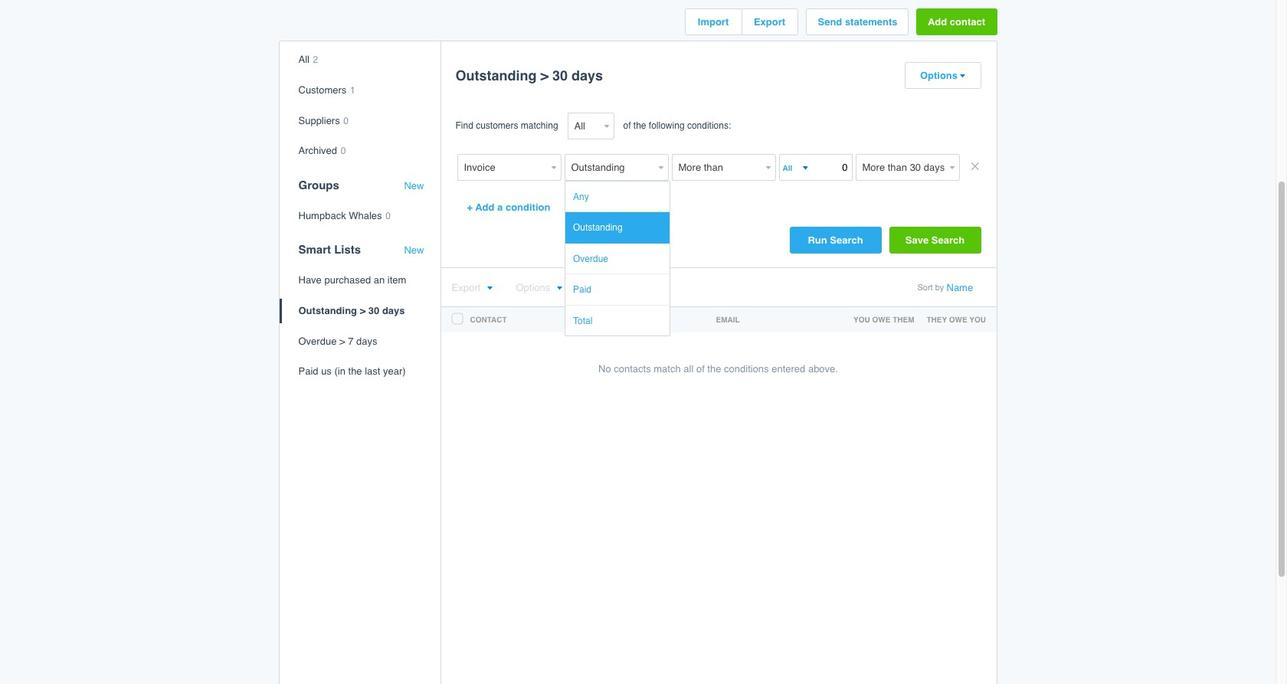 Task type: vqa. For each thing, say whether or not it's contained in the screenshot.
Limousines
no



Task type: describe. For each thing, give the bounding box(es) containing it.
smart lists
[[299, 243, 361, 256]]

2 you from the left
[[970, 315, 986, 324]]

0 horizontal spatial outstanding
[[299, 305, 357, 316]]

following
[[649, 121, 685, 131]]

add contact
[[928, 16, 986, 28]]

1 horizontal spatial outstanding
[[456, 68, 537, 84]]

1 horizontal spatial outstanding > 30 days
[[456, 68, 603, 84]]

conditions
[[724, 364, 769, 375]]

owe for you
[[873, 315, 891, 324]]

sort by name
[[918, 282, 974, 294]]

all
[[299, 54, 310, 65]]

them
[[893, 315, 915, 324]]

overdue for overdue
[[573, 254, 609, 264]]

contact
[[950, 16, 986, 28]]

email
[[716, 315, 740, 324]]

name
[[947, 282, 974, 294]]

all 2
[[299, 54, 318, 65]]

paid for paid us (in the last year)
[[299, 366, 318, 377]]

owe for they
[[949, 315, 968, 324]]

run
[[808, 235, 828, 246]]

year)
[[383, 366, 406, 377]]

save search
[[906, 235, 965, 246]]

1 horizontal spatial >
[[360, 305, 366, 316]]

import
[[698, 16, 729, 28]]

they
[[927, 315, 947, 324]]

send statements
[[818, 16, 898, 28]]

1 horizontal spatial export button
[[742, 9, 797, 35]]

0 vertical spatial days
[[572, 68, 603, 84]]

overdue for overdue > 7 days
[[299, 335, 337, 347]]

have purchased an item
[[299, 275, 407, 286]]

you owe them
[[854, 315, 915, 324]]

0 vertical spatial of
[[624, 121, 631, 131]]

customers 1
[[299, 84, 355, 96]]

search for save search
[[932, 235, 965, 246]]

add inside 'button'
[[476, 202, 495, 213]]

(in
[[335, 366, 346, 377]]

conditions:
[[687, 121, 731, 131]]

save search button
[[889, 227, 981, 254]]

a
[[498, 202, 503, 213]]

0 for suppliers
[[344, 115, 349, 126]]

humpback whales 0
[[299, 210, 391, 221]]

1 horizontal spatial days
[[382, 305, 405, 316]]

archived 0
[[299, 145, 346, 156]]

match
[[654, 364, 681, 375]]

above.
[[809, 364, 838, 375]]

total
[[573, 315, 593, 326]]

2 horizontal spatial outstanding
[[573, 223, 623, 233]]

options for of the following conditions:
[[920, 70, 958, 82]]

export for rightmost export button
[[754, 16, 786, 28]]

1 you from the left
[[854, 315, 870, 324]]

1 horizontal spatial 30
[[553, 68, 568, 84]]

contact
[[470, 315, 507, 324]]

name button
[[947, 282, 974, 294]]

1 vertical spatial 30
[[369, 305, 380, 316]]

find
[[456, 121, 474, 131]]

find customers matching
[[456, 121, 558, 131]]

7
[[348, 335, 354, 347]]

add inside button
[[928, 16, 948, 28]]

smart
[[299, 243, 331, 256]]

All text field
[[568, 113, 601, 140]]

edit button
[[586, 282, 603, 294]]



Task type: locate. For each thing, give the bounding box(es) containing it.
options button
[[906, 63, 981, 88], [516, 282, 563, 294]]

overdue > 7 days
[[299, 335, 377, 347]]

outstanding > 30 days
[[456, 68, 603, 84], [299, 305, 405, 316]]

customers
[[299, 84, 347, 96]]

None text field
[[564, 154, 655, 181], [672, 154, 762, 181], [781, 160, 801, 176], [564, 154, 655, 181], [672, 154, 762, 181], [781, 160, 801, 176]]

owe left them
[[873, 315, 891, 324]]

whales
[[349, 210, 382, 221]]

0 vertical spatial outstanding
[[456, 68, 537, 84]]

1 horizontal spatial el image
[[557, 286, 563, 292]]

outstanding > 30 days down have purchased an item
[[299, 305, 405, 316]]

days
[[572, 68, 603, 84], [382, 305, 405, 316], [356, 335, 377, 347]]

search right save
[[932, 235, 965, 246]]

you left them
[[854, 315, 870, 324]]

the right all
[[708, 364, 722, 375]]

0
[[344, 115, 349, 126], [341, 146, 346, 156], [386, 211, 391, 221]]

1 vertical spatial new
[[404, 245, 424, 256]]

us
[[321, 366, 332, 377]]

any
[[573, 192, 589, 202]]

new link
[[404, 180, 424, 192], [404, 245, 424, 257]]

1 vertical spatial >
[[360, 305, 366, 316]]

send
[[818, 16, 843, 28]]

0 vertical spatial 30
[[553, 68, 568, 84]]

1 horizontal spatial options
[[920, 70, 958, 82]]

0 horizontal spatial paid
[[299, 366, 318, 377]]

0 inside humpback whales 0
[[386, 211, 391, 221]]

> up the matching
[[541, 68, 549, 84]]

search right run
[[830, 235, 864, 246]]

export button
[[742, 9, 797, 35], [452, 282, 493, 294]]

new
[[404, 180, 424, 191], [404, 245, 424, 256]]

0 horizontal spatial the
[[348, 366, 362, 377]]

0 horizontal spatial you
[[854, 315, 870, 324]]

1 vertical spatial days
[[382, 305, 405, 316]]

suppliers 0
[[299, 115, 349, 126]]

1 vertical spatial 0
[[341, 146, 346, 156]]

0 horizontal spatial overdue
[[299, 335, 337, 347]]

export right import button on the right
[[754, 16, 786, 28]]

export
[[754, 16, 786, 28], [452, 282, 481, 294]]

outstanding
[[456, 68, 537, 84], [573, 223, 623, 233], [299, 305, 357, 316]]

1 vertical spatial export button
[[452, 282, 493, 294]]

2 search from the left
[[932, 235, 965, 246]]

0 vertical spatial options
[[920, 70, 958, 82]]

0 right whales
[[386, 211, 391, 221]]

1 horizontal spatial search
[[932, 235, 965, 246]]

have
[[299, 275, 322, 286]]

1 vertical spatial outstanding
[[573, 223, 623, 233]]

entered
[[772, 364, 806, 375]]

import button
[[686, 9, 742, 35]]

2 owe from the left
[[949, 315, 968, 324]]

purchased
[[325, 275, 371, 286]]

1 vertical spatial add
[[476, 202, 495, 213]]

0 horizontal spatial owe
[[873, 315, 891, 324]]

search for run search
[[830, 235, 864, 246]]

el image inside options button
[[557, 286, 563, 292]]

owe right they in the top of the page
[[949, 315, 968, 324]]

you down the name button
[[970, 315, 986, 324]]

export button right import button on the right
[[742, 9, 797, 35]]

1 new from the top
[[404, 180, 424, 191]]

>
[[541, 68, 549, 84], [360, 305, 366, 316], [340, 335, 345, 347]]

1 horizontal spatial options button
[[906, 63, 981, 88]]

1 horizontal spatial export
[[754, 16, 786, 28]]

options button for of the following conditions:
[[906, 63, 981, 88]]

the left following
[[634, 121, 647, 131]]

last
[[365, 366, 381, 377]]

outstanding up overdue > 7 days
[[299, 305, 357, 316]]

of right all
[[697, 364, 705, 375]]

+ add a condition button
[[456, 194, 562, 221]]

options left el image at the top
[[920, 70, 958, 82]]

add right +
[[476, 202, 495, 213]]

1 horizontal spatial the
[[634, 121, 647, 131]]

30 up the matching
[[553, 68, 568, 84]]

+ add a condition
[[467, 202, 551, 213]]

1 vertical spatial overdue
[[299, 335, 337, 347]]

options
[[920, 70, 958, 82], [516, 282, 551, 294]]

el image
[[487, 286, 493, 292], [557, 286, 563, 292]]

of left following
[[624, 121, 631, 131]]

1 horizontal spatial add
[[928, 16, 948, 28]]

2 new from the top
[[404, 245, 424, 256]]

all
[[684, 364, 694, 375]]

el image for export
[[487, 286, 493, 292]]

1 horizontal spatial overdue
[[573, 254, 609, 264]]

edit
[[586, 282, 603, 294]]

2 horizontal spatial >
[[541, 68, 549, 84]]

run search
[[808, 235, 864, 246]]

run search button
[[790, 227, 882, 254]]

0 vertical spatial export
[[754, 16, 786, 28]]

1 horizontal spatial paid
[[573, 284, 592, 295]]

save
[[906, 235, 929, 246]]

1
[[350, 85, 355, 96]]

2 vertical spatial days
[[356, 335, 377, 347]]

0 vertical spatial outstanding > 30 days
[[456, 68, 603, 84]]

1 vertical spatial new link
[[404, 245, 424, 257]]

customers
[[476, 121, 519, 131]]

options for email
[[516, 282, 551, 294]]

el image
[[960, 74, 966, 79]]

0 horizontal spatial days
[[356, 335, 377, 347]]

options button left "edit"
[[516, 282, 563, 294]]

search
[[830, 235, 864, 246], [932, 235, 965, 246]]

no
[[599, 364, 611, 375]]

options left "edit" button
[[516, 282, 551, 294]]

statements
[[845, 16, 898, 28]]

contacts
[[614, 364, 651, 375]]

overdue up "edit"
[[573, 254, 609, 264]]

2 vertical spatial outstanding
[[299, 305, 357, 316]]

1 horizontal spatial owe
[[949, 315, 968, 324]]

outstanding > 30 days up the matching
[[456, 68, 603, 84]]

outstanding down any
[[573, 223, 623, 233]]

2 horizontal spatial the
[[708, 364, 722, 375]]

0 vertical spatial new link
[[404, 180, 424, 192]]

1 new link from the top
[[404, 180, 424, 192]]

of
[[624, 121, 631, 131], [697, 364, 705, 375]]

2 horizontal spatial days
[[572, 68, 603, 84]]

overdue
[[573, 254, 609, 264], [299, 335, 337, 347]]

30 down an
[[369, 305, 380, 316]]

2
[[313, 55, 318, 65]]

0 horizontal spatial search
[[830, 235, 864, 246]]

0 inside suppliers 0
[[344, 115, 349, 126]]

+
[[467, 202, 473, 213]]

new for groups
[[404, 180, 424, 191]]

0 vertical spatial add
[[928, 16, 948, 28]]

30
[[553, 68, 568, 84], [369, 305, 380, 316]]

0 horizontal spatial export
[[452, 282, 481, 294]]

> left 7
[[340, 335, 345, 347]]

0 horizontal spatial >
[[340, 335, 345, 347]]

0 horizontal spatial options button
[[516, 282, 563, 294]]

0 vertical spatial export button
[[742, 9, 797, 35]]

1 vertical spatial options button
[[516, 282, 563, 294]]

0 horizontal spatial of
[[624, 121, 631, 131]]

el image left "edit"
[[557, 286, 563, 292]]

el image for options
[[557, 286, 563, 292]]

1 horizontal spatial you
[[970, 315, 986, 324]]

el image up contact
[[487, 286, 493, 292]]

0 right archived
[[341, 146, 346, 156]]

new for smart lists
[[404, 245, 424, 256]]

lists
[[334, 243, 361, 256]]

item
[[388, 275, 407, 286]]

2 el image from the left
[[557, 286, 563, 292]]

options button down "add contact" button
[[906, 63, 981, 88]]

None text field
[[457, 154, 548, 181], [779, 154, 853, 181], [856, 154, 946, 181], [457, 154, 548, 181], [779, 154, 853, 181], [856, 154, 946, 181]]

days right 7
[[356, 335, 377, 347]]

days down item
[[382, 305, 405, 316]]

the
[[634, 121, 647, 131], [708, 364, 722, 375], [348, 366, 362, 377]]

the right (in
[[348, 366, 362, 377]]

options button for email
[[516, 282, 563, 294]]

export for export button to the bottom
[[452, 282, 481, 294]]

humpback
[[299, 210, 346, 221]]

0 horizontal spatial el image
[[487, 286, 493, 292]]

days up all text field at the left of the page
[[572, 68, 603, 84]]

options inside button
[[920, 70, 958, 82]]

send statements button
[[807, 9, 908, 35]]

1 horizontal spatial of
[[697, 364, 705, 375]]

export button up contact
[[452, 282, 493, 294]]

archived
[[299, 145, 337, 156]]

0 right 'suppliers'
[[344, 115, 349, 126]]

new link for smart lists
[[404, 245, 424, 257]]

add contact button
[[916, 9, 998, 36]]

no contacts match all of the conditions entered above.
[[599, 364, 838, 375]]

paid left us
[[299, 366, 318, 377]]

el image inside export button
[[487, 286, 493, 292]]

add
[[928, 16, 948, 28], [476, 202, 495, 213]]

1 vertical spatial of
[[697, 364, 705, 375]]

0 vertical spatial options button
[[906, 63, 981, 88]]

sort
[[918, 283, 933, 293]]

an
[[374, 275, 385, 286]]

paid for paid
[[573, 284, 592, 295]]

suppliers
[[299, 115, 340, 126]]

0 vertical spatial paid
[[573, 284, 592, 295]]

0 horizontal spatial 30
[[369, 305, 380, 316]]

0 horizontal spatial add
[[476, 202, 495, 213]]

new link for groups
[[404, 180, 424, 192]]

0 for archived
[[341, 146, 346, 156]]

1 el image from the left
[[487, 286, 493, 292]]

export up contact
[[452, 282, 481, 294]]

paid up 'total'
[[573, 284, 592, 295]]

condition
[[506, 202, 551, 213]]

2 new link from the top
[[404, 245, 424, 257]]

0 vertical spatial overdue
[[573, 254, 609, 264]]

1 vertical spatial export
[[452, 282, 481, 294]]

1 search from the left
[[830, 235, 864, 246]]

0 inside archived 0
[[341, 146, 346, 156]]

1 vertical spatial options
[[516, 282, 551, 294]]

0 vertical spatial >
[[541, 68, 549, 84]]

0 horizontal spatial outstanding > 30 days
[[299, 305, 405, 316]]

outstanding up customers
[[456, 68, 537, 84]]

0 vertical spatial new
[[404, 180, 424, 191]]

1 owe from the left
[[873, 315, 891, 324]]

2 vertical spatial >
[[340, 335, 345, 347]]

paid
[[573, 284, 592, 295], [299, 366, 318, 377]]

export inside button
[[754, 16, 786, 28]]

overdue up us
[[299, 335, 337, 347]]

> down have purchased an item
[[360, 305, 366, 316]]

owe
[[873, 315, 891, 324], [949, 315, 968, 324]]

by
[[936, 283, 945, 293]]

paid us (in the last year)
[[299, 366, 406, 377]]

0 vertical spatial 0
[[344, 115, 349, 126]]

groups
[[299, 178, 339, 191]]

add left 'contact'
[[928, 16, 948, 28]]

1 vertical spatial outstanding > 30 days
[[299, 305, 405, 316]]

of the following conditions:
[[624, 121, 731, 131]]

you
[[854, 315, 870, 324], [970, 315, 986, 324]]

2 vertical spatial 0
[[386, 211, 391, 221]]

1 vertical spatial paid
[[299, 366, 318, 377]]

0 horizontal spatial options
[[516, 282, 551, 294]]

they owe you
[[927, 315, 986, 324]]

matching
[[521, 121, 558, 131]]

0 horizontal spatial export button
[[452, 282, 493, 294]]



